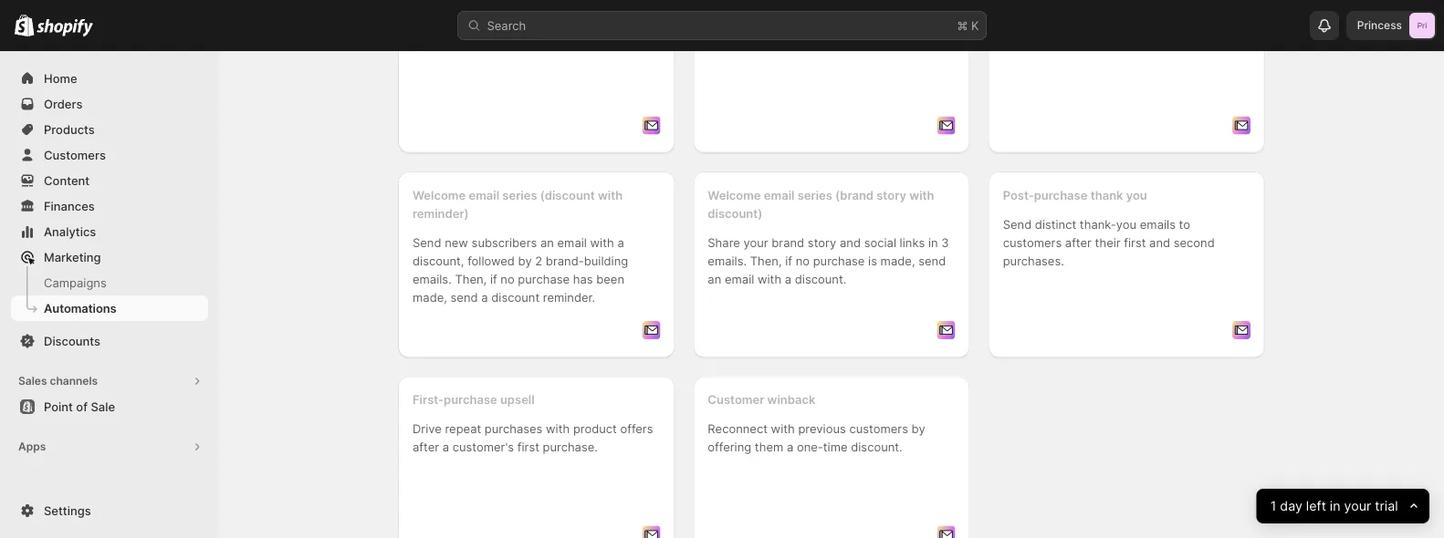 Task type: describe. For each thing, give the bounding box(es) containing it.
campaigns
[[44, 276, 107, 290]]

automations
[[44, 301, 117, 315]]

sales channels
[[18, 375, 98, 388]]

products link
[[11, 117, 208, 142]]

discounts link
[[11, 329, 208, 354]]

left
[[1307, 499, 1327, 515]]

point of sale link
[[11, 394, 208, 420]]

settings
[[44, 504, 91, 518]]

point of sale
[[44, 400, 115, 414]]

princess
[[1358, 19, 1402, 32]]

channels
[[50, 375, 98, 388]]

point of sale button
[[0, 394, 219, 420]]

home link
[[11, 66, 208, 91]]

analytics link
[[11, 219, 208, 245]]

of
[[76, 400, 88, 414]]

analytics
[[44, 225, 96, 239]]

marketing
[[44, 250, 101, 264]]

home
[[44, 71, 77, 85]]

content link
[[11, 168, 208, 194]]

products
[[44, 122, 95, 137]]

discounts
[[44, 334, 100, 348]]

1 day left in your trial button
[[1257, 489, 1430, 524]]

1
[[1271, 499, 1277, 515]]

apps
[[18, 441, 46, 454]]



Task type: locate. For each thing, give the bounding box(es) containing it.
customers link
[[11, 142, 208, 168]]

k
[[972, 18, 979, 32]]

content
[[44, 173, 90, 188]]

1 day left in your trial
[[1271, 499, 1399, 515]]

⌘ k
[[957, 18, 979, 32]]

in
[[1330, 499, 1341, 515]]

customers
[[44, 148, 106, 162]]

sales channels button
[[11, 369, 208, 394]]

apps button
[[11, 435, 208, 460]]

⌘
[[957, 18, 968, 32]]

automations link
[[11, 296, 208, 321]]

orders
[[44, 97, 83, 111]]

shopify image
[[15, 14, 34, 36]]

shopify image
[[37, 19, 93, 37]]

princess image
[[1410, 13, 1435, 38]]

day
[[1281, 499, 1303, 515]]

trial
[[1376, 499, 1399, 515]]

search
[[487, 18, 526, 32]]

sales
[[18, 375, 47, 388]]

finances
[[44, 199, 95, 213]]

sale
[[91, 400, 115, 414]]

finances link
[[11, 194, 208, 219]]

settings link
[[11, 499, 208, 524]]

point
[[44, 400, 73, 414]]

orders link
[[11, 91, 208, 117]]

campaigns link
[[11, 270, 208, 296]]

marketing link
[[11, 245, 208, 270]]

your
[[1345, 499, 1372, 515]]



Task type: vqa. For each thing, say whether or not it's contained in the screenshot.
dialog
no



